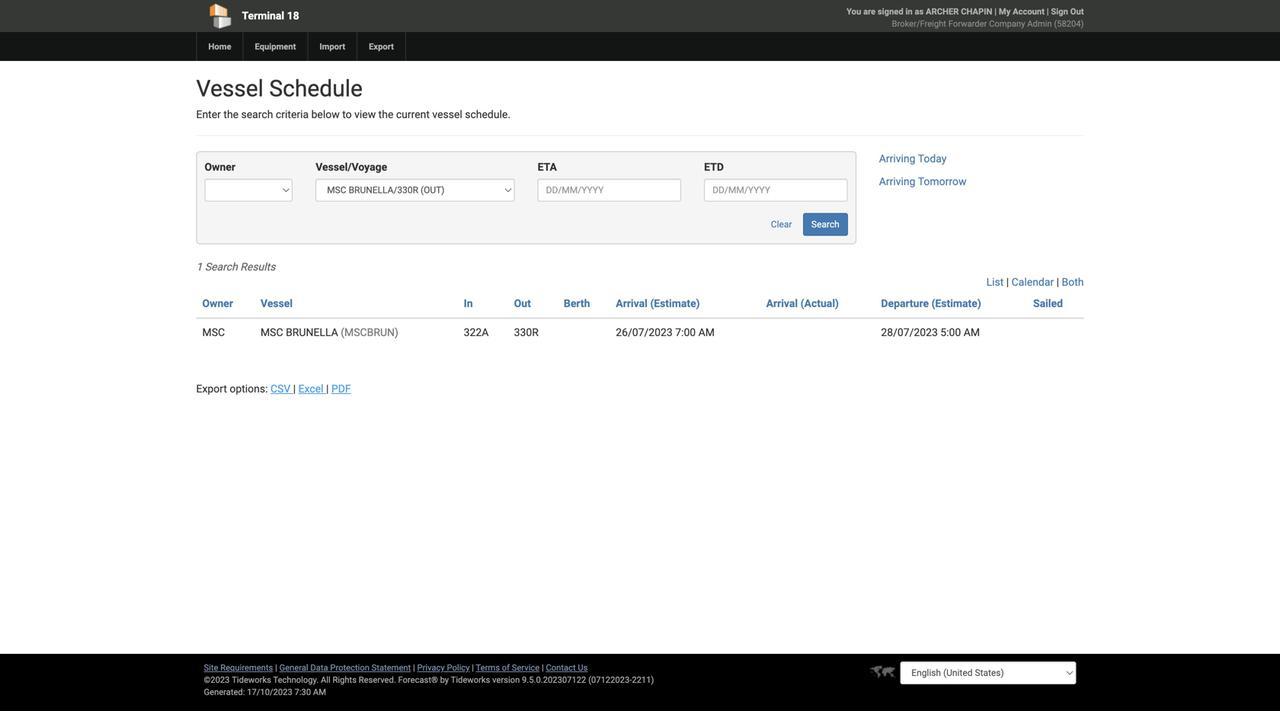Task type: describe. For each thing, give the bounding box(es) containing it.
excel
[[299, 383, 324, 395]]

arriving tomorrow link
[[880, 175, 967, 188]]

to
[[342, 108, 352, 121]]

(mscbrun)
[[341, 326, 399, 339]]

generated:
[[204, 687, 245, 697]]

vessel
[[433, 108, 463, 121]]

9.5.0.202307122
[[522, 675, 586, 685]]

forwarder
[[949, 19, 987, 29]]

my account link
[[999, 6, 1045, 16]]

arrival (actual) link
[[767, 297, 839, 310]]

criteria
[[276, 108, 309, 121]]

sign out link
[[1052, 6, 1084, 16]]

| right 'csv'
[[293, 383, 296, 395]]

export for export
[[369, 42, 394, 51]]

17/10/2023
[[247, 687, 293, 697]]

today
[[918, 152, 947, 165]]

terminal 18 link
[[196, 0, 553, 32]]

0 horizontal spatial out
[[514, 297, 531, 310]]

import
[[320, 42, 345, 51]]

arriving today link
[[880, 152, 947, 165]]

export link
[[357, 32, 405, 61]]

28/07/2023 5:00 am
[[882, 326, 980, 339]]

reserved.
[[359, 675, 396, 685]]

options:
[[230, 383, 268, 395]]

msc for msc
[[202, 326, 225, 339]]

search inside 1 search results list | calendar | both
[[205, 261, 238, 273]]

company
[[990, 19, 1026, 29]]

| up tideworks
[[472, 663, 474, 673]]

contact
[[546, 663, 576, 673]]

arriving today
[[880, 152, 947, 165]]

arriving for arriving tomorrow
[[880, 175, 916, 188]]

general data protection statement link
[[279, 663, 411, 673]]

calendar link
[[1012, 276, 1054, 288]]

list link
[[987, 276, 1004, 288]]

version
[[493, 675, 520, 685]]

©2023 tideworks
[[204, 675, 271, 685]]

schedule
[[269, 75, 363, 102]]

vessel for vessel schedule enter the search criteria below to view the current vessel schedule.
[[196, 75, 264, 102]]

search inside button
[[812, 219, 840, 230]]

ETD text field
[[705, 179, 848, 202]]

arrival for arrival (actual)
[[767, 297, 798, 310]]

| left general
[[275, 663, 277, 673]]

terms of service link
[[476, 663, 540, 673]]

service
[[512, 663, 540, 673]]

2 the from the left
[[379, 108, 394, 121]]

| right list
[[1007, 276, 1009, 288]]

sailed link
[[1034, 297, 1063, 310]]

site requirements | general data protection statement | privacy policy | terms of service | contact us ©2023 tideworks technology. all rights reserved. forecast® by tideworks version 9.5.0.202307122 (07122023-2211) generated: 17/10/2023 7:30 am
[[204, 663, 654, 697]]

import link
[[307, 32, 357, 61]]

departure
[[882, 297, 929, 310]]

admin
[[1028, 19, 1052, 29]]

departure (estimate) link
[[882, 297, 982, 310]]

vessel/voyage
[[316, 161, 387, 173]]

current
[[396, 108, 430, 121]]

sailed
[[1034, 297, 1063, 310]]

privacy policy link
[[417, 663, 470, 673]]

results
[[240, 261, 276, 273]]

(58204)
[[1055, 19, 1084, 29]]

(estimate) for departure (estimate)
[[932, 297, 982, 310]]

you
[[847, 6, 862, 16]]

list
[[987, 276, 1004, 288]]

enter
[[196, 108, 221, 121]]

330r
[[514, 326, 539, 339]]

am inside site requirements | general data protection statement | privacy policy | terms of service | contact us ©2023 tideworks technology. all rights reserved. forecast® by tideworks version 9.5.0.202307122 (07122023-2211) generated: 17/10/2023 7:30 am
[[313, 687, 326, 697]]

0 vertical spatial owner
[[205, 161, 236, 173]]

general
[[279, 663, 308, 673]]

clear
[[771, 219, 792, 230]]

view
[[355, 108, 376, 121]]

5:00
[[941, 326, 961, 339]]

in
[[464, 297, 473, 310]]

in link
[[464, 297, 473, 310]]

protection
[[330, 663, 370, 673]]

vessel link
[[261, 297, 293, 310]]

1 the from the left
[[224, 108, 239, 121]]

owner link
[[202, 297, 233, 310]]

arrival (estimate)
[[616, 297, 700, 310]]

28/07/2023
[[882, 326, 938, 339]]

322a
[[464, 326, 489, 339]]

you are signed in as archer chapin | my account | sign out broker/freight forwarder company admin (58204)
[[847, 6, 1084, 29]]

home
[[208, 42, 231, 51]]

both link
[[1062, 276, 1084, 288]]

7:00
[[676, 326, 696, 339]]

2211)
[[632, 675, 654, 685]]

are
[[864, 6, 876, 16]]



Task type: vqa. For each thing, say whether or not it's contained in the screenshot.
Terms
yes



Task type: locate. For each thing, give the bounding box(es) containing it.
1 horizontal spatial (estimate)
[[932, 297, 982, 310]]

18
[[287, 10, 299, 22]]

both
[[1062, 276, 1084, 288]]

0 horizontal spatial arrival
[[616, 297, 648, 310]]

arriving up 'arriving tomorrow'
[[880, 152, 916, 165]]

arrival for arrival (estimate)
[[616, 297, 648, 310]]

departure (estimate)
[[882, 297, 982, 310]]

1 arriving from the top
[[880, 152, 916, 165]]

owner
[[205, 161, 236, 173], [202, 297, 233, 310]]

pdf
[[332, 383, 351, 395]]

vessel down "results"
[[261, 297, 293, 310]]

site requirements link
[[204, 663, 273, 673]]

2 horizontal spatial am
[[964, 326, 980, 339]]

1 horizontal spatial msc
[[261, 326, 283, 339]]

vessel
[[196, 75, 264, 102], [261, 297, 293, 310]]

msc
[[202, 326, 225, 339], [261, 326, 283, 339]]

the
[[224, 108, 239, 121], [379, 108, 394, 121]]

(estimate) up 5:00
[[932, 297, 982, 310]]

out inside the you are signed in as archer chapin | my account | sign out broker/freight forwarder company admin (58204)
[[1071, 6, 1084, 16]]

out link
[[514, 297, 531, 310]]

arriving for arriving today
[[880, 152, 916, 165]]

(actual)
[[801, 297, 839, 310]]

schedule.
[[465, 108, 511, 121]]

0 vertical spatial search
[[812, 219, 840, 230]]

arrival left (actual)
[[767, 297, 798, 310]]

archer
[[926, 6, 959, 16]]

out up (58204)
[[1071, 6, 1084, 16]]

1 (estimate) from the left
[[650, 297, 700, 310]]

2 arrival from the left
[[767, 297, 798, 310]]

0 vertical spatial export
[[369, 42, 394, 51]]

arrival (estimate) link
[[616, 297, 700, 310]]

2 msc from the left
[[261, 326, 283, 339]]

home link
[[196, 32, 243, 61]]

technology.
[[273, 675, 319, 685]]

2 arriving from the top
[[880, 175, 916, 188]]

terminal 18
[[242, 10, 299, 22]]

statement
[[372, 663, 411, 673]]

requirements
[[220, 663, 273, 673]]

the right enter
[[224, 108, 239, 121]]

chapin
[[961, 6, 993, 16]]

vessel for vessel
[[261, 297, 293, 310]]

csv
[[271, 383, 291, 395]]

0 vertical spatial arriving
[[880, 152, 916, 165]]

1 horizontal spatial am
[[699, 326, 715, 339]]

7:30
[[295, 687, 311, 697]]

vessel schedule enter the search criteria below to view the current vessel schedule.
[[196, 75, 511, 121]]

arriving down arriving today
[[880, 175, 916, 188]]

1 horizontal spatial out
[[1071, 6, 1084, 16]]

ETA text field
[[538, 179, 682, 202]]

privacy
[[417, 663, 445, 673]]

terms
[[476, 663, 500, 673]]

26/07/2023
[[616, 326, 673, 339]]

am down all
[[313, 687, 326, 697]]

1 arrival from the left
[[616, 297, 648, 310]]

signed
[[878, 6, 904, 16]]

forecast®
[[398, 675, 438, 685]]

equipment
[[255, 42, 296, 51]]

| up forecast®
[[413, 663, 415, 673]]

export options: csv | excel | pdf
[[196, 383, 351, 395]]

arrival down 1 search results list | calendar | both
[[616, 297, 648, 310]]

all
[[321, 675, 331, 685]]

export for export options: csv | excel | pdf
[[196, 383, 227, 395]]

berth
[[564, 297, 590, 310]]

terminal
[[242, 10, 284, 22]]

search
[[812, 219, 840, 230], [205, 261, 238, 273]]

export down 'terminal 18' link
[[369, 42, 394, 51]]

am right 7:00
[[699, 326, 715, 339]]

am right 5:00
[[964, 326, 980, 339]]

0 horizontal spatial search
[[205, 261, 238, 273]]

| left both
[[1057, 276, 1060, 288]]

am for 28/07/2023 5:00 am
[[964, 326, 980, 339]]

eta
[[538, 161, 557, 173]]

calendar
[[1012, 276, 1054, 288]]

am for 26/07/2023 7:00 am
[[699, 326, 715, 339]]

export
[[369, 42, 394, 51], [196, 383, 227, 395]]

below
[[311, 108, 340, 121]]

| left sign
[[1047, 6, 1049, 16]]

1 vertical spatial out
[[514, 297, 531, 310]]

by
[[440, 675, 449, 685]]

0 horizontal spatial am
[[313, 687, 326, 697]]

msc for msc brunella (mscbrun)
[[261, 326, 283, 339]]

export left options:
[[196, 383, 227, 395]]

msc brunella (mscbrun)
[[261, 326, 399, 339]]

data
[[311, 663, 328, 673]]

1 horizontal spatial export
[[369, 42, 394, 51]]

1 msc from the left
[[202, 326, 225, 339]]

1 vertical spatial search
[[205, 261, 238, 273]]

0 vertical spatial out
[[1071, 6, 1084, 16]]

|
[[995, 6, 997, 16], [1047, 6, 1049, 16], [1007, 276, 1009, 288], [1057, 276, 1060, 288], [293, 383, 296, 395], [326, 383, 329, 395], [275, 663, 277, 673], [413, 663, 415, 673], [472, 663, 474, 673], [542, 663, 544, 673]]

vessel up enter
[[196, 75, 264, 102]]

(estimate) for arrival (estimate)
[[650, 297, 700, 310]]

search right 1
[[205, 261, 238, 273]]

sign
[[1052, 6, 1069, 16]]

excel link
[[299, 383, 326, 395]]

tideworks
[[451, 675, 490, 685]]

search right clear button
[[812, 219, 840, 230]]

owner left vessel link
[[202, 297, 233, 310]]

0 horizontal spatial (estimate)
[[650, 297, 700, 310]]

1 vertical spatial export
[[196, 383, 227, 395]]

0 horizontal spatial the
[[224, 108, 239, 121]]

0 vertical spatial vessel
[[196, 75, 264, 102]]

vessel inside vessel schedule enter the search criteria below to view the current vessel schedule.
[[196, 75, 264, 102]]

arriving
[[880, 152, 916, 165], [880, 175, 916, 188]]

my
[[999, 6, 1011, 16]]

| left my
[[995, 6, 997, 16]]

etd
[[705, 161, 724, 173]]

1 horizontal spatial search
[[812, 219, 840, 230]]

out
[[1071, 6, 1084, 16], [514, 297, 531, 310]]

msc down vessel link
[[261, 326, 283, 339]]

arrival
[[616, 297, 648, 310], [767, 297, 798, 310]]

| left pdf
[[326, 383, 329, 395]]

1 horizontal spatial the
[[379, 108, 394, 121]]

out up 330r
[[514, 297, 531, 310]]

1 vertical spatial owner
[[202, 297, 233, 310]]

1 vertical spatial vessel
[[261, 297, 293, 310]]

0 horizontal spatial msc
[[202, 326, 225, 339]]

the right view
[[379, 108, 394, 121]]

(estimate) up 26/07/2023 7:00 am
[[650, 297, 700, 310]]

1 horizontal spatial arrival
[[767, 297, 798, 310]]

2 (estimate) from the left
[[932, 297, 982, 310]]

owner down enter
[[205, 161, 236, 173]]

0 horizontal spatial export
[[196, 383, 227, 395]]

broker/freight
[[892, 19, 947, 29]]

as
[[915, 6, 924, 16]]

msc down owner link
[[202, 326, 225, 339]]

(07122023-
[[589, 675, 632, 685]]

1 vertical spatial arriving
[[880, 175, 916, 188]]

(estimate)
[[650, 297, 700, 310], [932, 297, 982, 310]]

equipment link
[[243, 32, 307, 61]]

contact us link
[[546, 663, 588, 673]]

search button
[[803, 213, 848, 236]]

in
[[906, 6, 913, 16]]

account
[[1013, 6, 1045, 16]]

| up 9.5.0.202307122
[[542, 663, 544, 673]]

search
[[241, 108, 273, 121]]

tomorrow
[[918, 175, 967, 188]]



